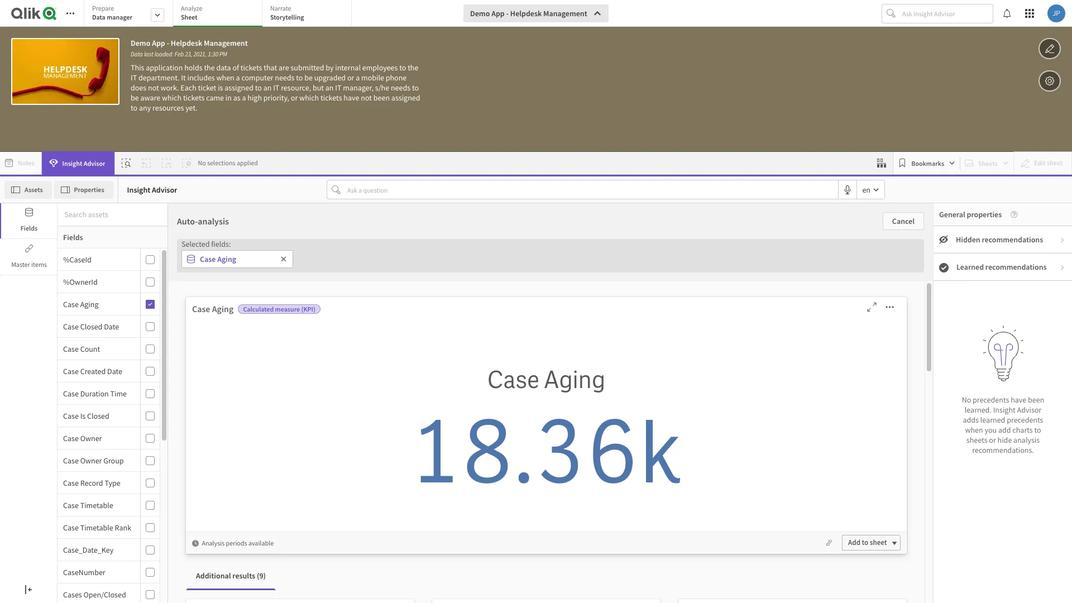 Task type: vqa. For each thing, say whether or not it's contained in the screenshot.
any
yes



Task type: locate. For each thing, give the bounding box(es) containing it.
0 vertical spatial small image
[[1059, 264, 1066, 271]]

type inside the case record type "menu item"
[[105, 478, 120, 488]]

Ask Insight Advisor text field
[[900, 4, 993, 22]]

the right phone
[[408, 63, 419, 73]]

case owner group menu item
[[58, 450, 160, 472]]

needs up priority,
[[275, 73, 295, 83]]

menu
[[58, 249, 168, 603]]

assigned down phone
[[391, 93, 420, 103]]

high inside open cases vs duration * bubble size represents number of high priority open cases
[[134, 284, 150, 295]]

analysis
[[198, 216, 229, 227], [1014, 435, 1040, 445]]

1 vertical spatial analysis
[[1014, 435, 1040, 445]]

1 vertical spatial small image
[[939, 263, 949, 272]]

1 horizontal spatial the
[[408, 63, 419, 73]]

2 horizontal spatial it
[[335, 83, 342, 93]]

app inside button
[[492, 8, 505, 18]]

1 vertical spatial management
[[204, 38, 248, 48]]

1 vertical spatial be
[[131, 93, 139, 103]]

0 vertical spatial demo
[[470, 8, 490, 18]]

helpdesk for demo app - helpdesk management
[[510, 8, 542, 18]]

case count
[[63, 344, 100, 354]]

0 vertical spatial date
[[104, 321, 119, 331]]

recommendations down hidden recommendations button
[[986, 262, 1047, 272]]

case aging menu item
[[58, 293, 160, 316]]

1 timetable from the top
[[80, 500, 113, 510]]

not right does
[[148, 83, 159, 93]]

an
[[263, 83, 272, 93], [325, 83, 334, 93]]

insight up properties button at the left of the page
[[62, 159, 82, 167]]

case for case count menu item
[[63, 344, 79, 354]]

feb
[[175, 50, 184, 58]]

is
[[80, 411, 86, 421]]

1 vertical spatial high
[[134, 284, 150, 295]]

periods
[[226, 539, 247, 547]]

1 horizontal spatial high
[[248, 93, 262, 103]]

to right charts
[[1035, 425, 1041, 435]]

case closed date
[[63, 321, 119, 331]]

tickets left came
[[183, 93, 205, 103]]

learned
[[957, 262, 984, 272]]

needs right s/he
[[391, 83, 411, 93]]

0 horizontal spatial not
[[148, 83, 159, 93]]

data
[[92, 13, 105, 21], [131, 50, 143, 58]]

or left hide
[[989, 435, 996, 445]]

master items button
[[0, 240, 57, 275], [1, 240, 57, 275]]

1 horizontal spatial be
[[304, 73, 313, 83]]

insight up add
[[993, 405, 1016, 415]]

duration down %caseid
[[66, 272, 102, 284]]

tab list
[[84, 0, 356, 28]]

0 vertical spatial insight advisor
[[62, 159, 105, 167]]

1 vertical spatial helpdesk
[[171, 38, 202, 48]]

1 horizontal spatial -
[[506, 8, 509, 18]]

0 horizontal spatial helpdesk
[[171, 38, 202, 48]]

cases inside high priority cases 72
[[209, 198, 260, 224]]

case inside case owner menu item
[[63, 433, 79, 443]]

0 horizontal spatial management
[[204, 38, 248, 48]]

2 vertical spatial insight
[[993, 405, 1016, 415]]

demo app - helpdesk management
[[470, 8, 587, 18]]

0 horizontal spatial tickets
[[183, 93, 205, 103]]

1 horizontal spatial management
[[543, 8, 587, 18]]

by inside demo app - helpdesk management data last loaded: feb 23, 2021, 1:30 pm this application holds the data of tickets that are submitted by internal employees to the it department. it includes when a computer needs to be upgraded or a mobile phone does not work. each ticket is assigned to an it resource, but an it manager, s/he needs to be aware which tickets came in as a high priority, or which tickets have not been assigned to any resources yet.
[[326, 63, 334, 73]]

insight advisor
[[62, 159, 105, 167], [127, 185, 177, 195]]

an right but
[[325, 83, 334, 93]]

no
[[198, 159, 206, 167], [962, 395, 971, 405]]

properties button
[[54, 181, 113, 199]]

case inside case duration time menu item
[[63, 388, 79, 398]]

help image
[[1002, 211, 1018, 218]]

priority inside high priority cases 72
[[142, 198, 205, 224]]

case inside case owner group menu item
[[63, 455, 79, 466]]

case_date_key
[[63, 545, 114, 555]]

priority inside "low priority cases 203"
[[846, 198, 909, 224]]

owner for case owner
[[80, 433, 102, 443]]

no left selections
[[198, 159, 206, 167]]

fields button
[[0, 203, 57, 238], [1, 203, 57, 238], [58, 226, 168, 249]]

analysis up selected fields:
[[198, 216, 229, 227]]

0 vertical spatial advisor
[[84, 159, 105, 167]]

1 vertical spatial owner
[[80, 455, 102, 466]]

small image inside the learned recommendations button
[[939, 263, 949, 272]]

case timetable menu item
[[58, 494, 160, 517]]

cases inside open cases vs duration * bubble size represents number of high priority open cases
[[29, 272, 53, 284]]

demo app - helpdesk management button
[[464, 4, 609, 22]]

1 horizontal spatial which
[[299, 93, 319, 103]]

demo for demo app - helpdesk management
[[470, 8, 490, 18]]

date inside "menu item"
[[104, 321, 119, 331]]

1 horizontal spatial helpdesk
[[510, 8, 542, 18]]

0 vertical spatial duration
[[66, 272, 102, 284]]

case inside "case closed date" "menu item"
[[63, 321, 79, 331]]

high inside demo app - helpdesk management data last loaded: feb 23, 2021, 1:30 pm this application holds the data of tickets that are submitted by internal employees to the it department. it includes when a computer needs to be upgraded or a mobile phone does not work. each ticket is assigned to an it resource, but an it manager, s/he needs to be aware which tickets came in as a high priority, or which tickets have not been assigned to any resources yet.
[[248, 93, 262, 103]]

0 horizontal spatial assigned
[[225, 83, 254, 93]]

case for case aging menu item
[[63, 299, 79, 309]]

to
[[399, 63, 406, 73], [296, 73, 303, 83], [255, 83, 262, 93], [412, 83, 419, 93], [131, 103, 137, 113], [1035, 425, 1041, 435], [862, 538, 869, 547]]

a right the data
[[236, 73, 240, 83]]

1 vertical spatial duration
[[80, 388, 109, 398]]

have
[[344, 93, 359, 103], [1011, 395, 1027, 405]]

by down 142
[[496, 272, 506, 284]]

when up in
[[216, 73, 234, 83]]

upgraded
[[314, 73, 346, 83]]

type up the over
[[105, 478, 120, 488]]

time right the over
[[123, 497, 143, 508]]

cases
[[201, 284, 222, 295]]

of right number
[[125, 284, 132, 295]]

no up adds
[[962, 395, 971, 405]]

advisor up auto-
[[152, 185, 177, 195]]

1 vertical spatial or
[[291, 93, 298, 103]]

insight inside the insight advisor dropdown button
[[62, 159, 82, 167]]

2 owner from the top
[[80, 455, 102, 466]]

small image
[[1059, 237, 1066, 244], [939, 263, 949, 272]]

priority for 72
[[142, 198, 205, 224]]

open for open cases by priority type
[[447, 272, 468, 284]]

0 vertical spatial management
[[543, 8, 587, 18]]

or right priority,
[[291, 93, 298, 103]]

view disabled image
[[939, 235, 948, 244]]

storytelling
[[270, 13, 304, 21]]

- for demo app - helpdesk management
[[506, 8, 509, 18]]

precedents up hide
[[1007, 415, 1044, 425]]

case inside case count menu item
[[63, 344, 79, 354]]

timetable for case timetable
[[80, 500, 113, 510]]

advisor up properties at the left top
[[84, 159, 105, 167]]

0 horizontal spatial have
[[344, 93, 359, 103]]

priority
[[142, 198, 205, 224], [509, 198, 572, 224], [846, 198, 909, 224], [507, 272, 538, 284]]

any
[[139, 103, 151, 113]]

1 horizontal spatial an
[[325, 83, 334, 93]]

case inside "menu item"
[[63, 478, 79, 488]]

helpdesk inside button
[[510, 8, 542, 18]]

case for case owner menu item
[[63, 433, 79, 443]]

date for case created date
[[107, 366, 122, 376]]

to right add
[[862, 538, 869, 547]]

1 horizontal spatial been
[[1028, 395, 1045, 405]]

analysis right hide
[[1014, 435, 1040, 445]]

general properties
[[939, 209, 1002, 219]]

2 vertical spatial advisor
[[1017, 405, 1042, 415]]

have down "upgraded"
[[344, 93, 359, 103]]

1 the from the left
[[204, 63, 215, 73]]

it left manager,
[[335, 83, 342, 93]]

data left 'last'
[[131, 50, 143, 58]]

high
[[98, 198, 138, 224]]

closed right is
[[87, 411, 109, 421]]

tickets left the that
[[241, 63, 262, 73]]

case count menu item
[[58, 338, 160, 360]]

advisor up charts
[[1017, 405, 1042, 415]]

0 vertical spatial type
[[540, 272, 559, 284]]

- inside button
[[506, 8, 509, 18]]

priority for 142
[[509, 198, 572, 224]]

0 horizontal spatial small image
[[939, 263, 949, 272]]

0 horizontal spatial the
[[204, 63, 215, 73]]

helpdesk for demo app - helpdesk management data last loaded: feb 23, 2021, 1:30 pm this application holds the data of tickets that are submitted by internal employees to the it department. it includes when a computer needs to be upgraded or a mobile phone does not work. each ticket is assigned to an it resource, but an it manager, s/he needs to be aware which tickets came in as a high priority, or which tickets have not been assigned to any resources yet.
[[171, 38, 202, 48]]

- inside demo app - helpdesk management data last loaded: feb 23, 2021, 1:30 pm this application holds the data of tickets that are submitted by internal employees to the it department. it includes when a computer needs to be upgraded or a mobile phone does not work. each ticket is assigned to an it resource, but an it manager, s/he needs to be aware which tickets came in as a high priority, or which tickets have not been assigned to any resources yet.
[[167, 38, 169, 48]]

0 vertical spatial time
[[110, 388, 127, 398]]

date inside menu item
[[107, 366, 122, 376]]

case inside case created date menu item
[[63, 366, 79, 376]]

tab list containing prepare
[[84, 0, 356, 28]]

case for the case record type "menu item"
[[63, 478, 79, 488]]

not left s/he
[[361, 93, 372, 103]]

0 horizontal spatial type
[[105, 478, 120, 488]]

tickets down "upgraded"
[[321, 93, 342, 103]]

manager,
[[343, 83, 374, 93]]

1 vertical spatial of
[[125, 284, 132, 295]]

case created date menu item
[[58, 360, 160, 383]]

0 horizontal spatial data
[[92, 13, 105, 21]]

high left priority
[[134, 284, 150, 295]]

date
[[104, 321, 119, 331], [107, 366, 122, 376]]

0 vertical spatial insight
[[62, 159, 82, 167]]

0 horizontal spatial demo
[[131, 38, 150, 48]]

to right phone
[[412, 83, 419, 93]]

employees
[[362, 63, 398, 73]]

1 horizontal spatial app
[[492, 8, 505, 18]]

an down the that
[[263, 83, 272, 93]]

1 vertical spatial -
[[167, 38, 169, 48]]

case for case duration time menu item
[[63, 388, 79, 398]]

1 horizontal spatial by
[[496, 272, 506, 284]]

bookmarks
[[912, 159, 944, 167]]

1 vertical spatial app
[[152, 38, 165, 48]]

1 horizontal spatial data
[[131, 50, 143, 58]]

it left resource,
[[273, 83, 279, 93]]

does
[[131, 83, 146, 93]]

0 vertical spatial of
[[233, 63, 239, 73]]

or inside no precedents have been learned. insight advisor adds learned precedents when you add charts to sheets or hide analysis recommendations.
[[989, 435, 996, 445]]

-
[[506, 8, 509, 18], [167, 38, 169, 48]]

menu containing %caseid
[[58, 249, 168, 603]]

be left but
[[304, 73, 313, 83]]

timetable down case timetable button
[[80, 522, 113, 533]]

been up charts
[[1028, 395, 1045, 405]]

1 horizontal spatial when
[[965, 425, 983, 435]]

(9)
[[257, 571, 266, 581]]

1 vertical spatial timetable
[[80, 522, 113, 533]]

been inside no precedents have been learned. insight advisor adds learned precedents when you add charts to sheets or hide analysis recommendations.
[[1028, 395, 1045, 405]]

type down 142
[[540, 272, 559, 284]]

0 horizontal spatial -
[[167, 38, 169, 48]]

0 vertical spatial been
[[374, 93, 390, 103]]

case aging inside case aging menu item
[[63, 299, 99, 309]]

1 vertical spatial small image
[[192, 540, 199, 547]]

cases inside medium priority cases 142
[[576, 198, 628, 224]]

Ask a question text field
[[345, 181, 839, 199]]

small image
[[1059, 264, 1066, 271], [192, 540, 199, 547]]

case inside case timetable rank menu item
[[63, 522, 79, 533]]

management inside demo app - helpdesk management data last loaded: feb 23, 2021, 1:30 pm this application holds the data of tickets that are submitted by internal employees to the it department. it includes when a computer needs to be upgraded or a mobile phone does not work. each ticket is assigned to an it resource, but an it manager, s/he needs to be aware which tickets came in as a high priority, or which tickets have not been assigned to any resources yet.
[[204, 38, 248, 48]]

1 horizontal spatial fields
[[63, 232, 83, 242]]

pm
[[220, 50, 227, 58]]

the down 1:30
[[204, 63, 215, 73]]

insight down smart search image
[[127, 185, 150, 195]]

to right are
[[296, 73, 303, 83]]

advisor inside no precedents have been learned. insight advisor adds learned precedents when you add charts to sheets or hide analysis recommendations.
[[1017, 405, 1042, 415]]

cases open/closed button
[[58, 589, 138, 600]]

1 horizontal spatial no
[[962, 395, 971, 405]]

time
[[110, 388, 127, 398], [123, 497, 143, 508]]

18.36k application
[[0, 0, 1072, 603]]

0 vertical spatial timetable
[[80, 500, 113, 510]]

1 vertical spatial recommendations
[[986, 262, 1047, 272]]

have up charts
[[1011, 395, 1027, 405]]

2 timetable from the top
[[80, 522, 113, 533]]

recommendations
[[982, 235, 1043, 245], [986, 262, 1047, 272]]

2 horizontal spatial or
[[989, 435, 996, 445]]

0 vertical spatial analysis
[[198, 216, 229, 227]]

menu inside 18.36k application
[[58, 249, 168, 603]]

owner up "case owner group"
[[80, 433, 102, 443]]

been down mobile
[[374, 93, 390, 103]]

0 horizontal spatial small image
[[192, 540, 199, 547]]

be left the any
[[131, 93, 139, 103]]

case inside case timetable menu item
[[63, 500, 79, 510]]

learned recommendations
[[957, 262, 1047, 272]]

1 horizontal spatial or
[[347, 73, 354, 83]]

closed up count
[[80, 321, 102, 331]]

open inside open cases vs duration * bubble size represents number of high priority open cases
[[6, 272, 27, 284]]

additional
[[196, 571, 231, 581]]

case owner
[[63, 433, 102, 443]]

analysis
[[202, 539, 225, 547]]

management
[[543, 8, 587, 18], [204, 38, 248, 48]]

1 horizontal spatial of
[[233, 63, 239, 73]]

timetable inside case timetable menu item
[[80, 500, 113, 510]]

date down case aging menu item
[[104, 321, 119, 331]]

0 vertical spatial owner
[[80, 433, 102, 443]]

date right created
[[107, 366, 122, 376]]

insight advisor down smart search image
[[127, 185, 177, 195]]

advisor inside dropdown button
[[84, 159, 105, 167]]

0 horizontal spatial of
[[125, 284, 132, 295]]

1 horizontal spatial analysis
[[1014, 435, 1040, 445]]

0 horizontal spatial been
[[374, 93, 390, 103]]

or right "upgraded"
[[347, 73, 354, 83]]

computer
[[242, 73, 273, 83]]

1 vertical spatial type
[[105, 478, 120, 488]]

2021,
[[194, 50, 207, 58]]

en
[[863, 185, 871, 195]]

timetable inside case timetable rank menu item
[[80, 522, 113, 533]]

manager
[[107, 13, 132, 21]]

18.36k
[[409, 395, 684, 509]]

case created date button
[[58, 366, 138, 376]]

open cases by priority type
[[447, 272, 559, 284]]

fields up %caseid
[[63, 232, 83, 242]]

a left mobile
[[356, 73, 360, 83]]

1 horizontal spatial it
[[273, 83, 279, 93]]

time down case created date menu item at the bottom left of the page
[[110, 388, 127, 398]]

aging
[[217, 254, 236, 264], [80, 299, 99, 309], [212, 303, 234, 314], [544, 364, 605, 395]]

case aging down represents
[[63, 299, 99, 309]]

case inside case aging menu item
[[63, 299, 79, 309]]

0 vertical spatial by
[[326, 63, 334, 73]]

priority,
[[264, 93, 289, 103]]

demo inside demo app - helpdesk management data last loaded: feb 23, 2021, 1:30 pm this application holds the data of tickets that are submitted by internal employees to the it department. it includes when a computer needs to be upgraded or a mobile phone does not work. each ticket is assigned to an it resource, but an it manager, s/he needs to be aware which tickets came in as a high priority, or which tickets have not been assigned to any resources yet.
[[131, 38, 150, 48]]

tab list inside 18.36k application
[[84, 0, 356, 28]]

assigned right is
[[225, 83, 254, 93]]

which down "upgraded"
[[299, 93, 319, 103]]

applied
[[237, 159, 258, 167]]

analyze
[[181, 4, 202, 12]]

of inside open cases vs duration * bubble size represents number of high priority open cases
[[125, 284, 132, 295]]

owner up record
[[80, 455, 102, 466]]

aging inside the case aging 18.36k
[[544, 364, 605, 395]]

closed
[[80, 321, 102, 331], [87, 411, 109, 421]]

1 horizontal spatial demo
[[470, 8, 490, 18]]

timetable up case timetable rank
[[80, 500, 113, 510]]

0 vertical spatial when
[[216, 73, 234, 83]]

case inside case is closed "menu item"
[[63, 411, 79, 421]]

&
[[29, 497, 35, 508]]

department.
[[138, 73, 180, 83]]

1 horizontal spatial small image
[[1059, 264, 1066, 271]]

0 horizontal spatial when
[[216, 73, 234, 83]]

hidden recommendations
[[956, 235, 1043, 245]]

0 horizontal spatial insight advisor
[[62, 159, 105, 167]]

no for no precedents have been learned. insight advisor adds learned precedents when you add charts to sheets or hide analysis recommendations.
[[962, 395, 971, 405]]

cases open/closed menu item
[[58, 584, 160, 603]]

or
[[347, 73, 354, 83], [291, 93, 298, 103], [989, 435, 996, 445]]

no inside no precedents have been learned. insight advisor adds learned precedents when you add charts to sheets or hide analysis recommendations.
[[962, 395, 971, 405]]

which right aware at the top of page
[[162, 93, 182, 103]]

0 horizontal spatial insight
[[62, 159, 82, 167]]

1 an from the left
[[263, 83, 272, 93]]

precedents up learned
[[973, 395, 1009, 405]]

of right the data
[[233, 63, 239, 73]]

high priority cases 72
[[98, 198, 260, 267]]

when
[[216, 73, 234, 83], [965, 425, 983, 435]]

demo inside button
[[470, 8, 490, 18]]

data down prepare
[[92, 13, 105, 21]]

high right the as
[[248, 93, 262, 103]]

analysis inside no precedents have been learned. insight advisor adds learned precedents when you add charts to sheets or hide analysis recommendations.
[[1014, 435, 1040, 445]]

0 horizontal spatial no
[[198, 159, 206, 167]]

to right employees
[[399, 63, 406, 73]]

1 vertical spatial by
[[496, 272, 506, 284]]

duration down created
[[80, 388, 109, 398]]

by left internal
[[326, 63, 334, 73]]

2 horizontal spatial advisor
[[1017, 405, 1042, 415]]

assigned
[[225, 83, 254, 93], [391, 93, 420, 103]]

0 vertical spatial precedents
[[973, 395, 1009, 405]]

app inside demo app - helpdesk management data last loaded: feb 23, 2021, 1:30 pm this application holds the data of tickets that are submitted by internal employees to the it department. it includes when a computer needs to be upgraded or a mobile phone does not work. each ticket is assigned to an it resource, but an it manager, s/he needs to be aware which tickets came in as a high priority, or which tickets have not been assigned to any resources yet.
[[152, 38, 165, 48]]

s/he
[[375, 83, 389, 93]]

it left department.
[[131, 73, 137, 83]]

add
[[848, 538, 861, 547]]

to inside no precedents have been learned. insight advisor adds learned precedents when you add charts to sheets or hide analysis recommendations.
[[1035, 425, 1041, 435]]

when left you
[[965, 425, 983, 435]]

fields up master items
[[21, 224, 38, 232]]

submitted
[[291, 63, 324, 73]]

casenumber button
[[58, 567, 138, 577]]

management inside button
[[543, 8, 587, 18]]

1 horizontal spatial tickets
[[241, 63, 262, 73]]

app for demo app - helpdesk management data last loaded: feb 23, 2021, 1:30 pm this application holds the data of tickets that are submitted by internal employees to the it department. it includes when a computer needs to be upgraded or a mobile phone does not work. each ticket is assigned to an it resource, but an it manager, s/he needs to be aware which tickets came in as a high priority, or which tickets have not been assigned to any resources yet.
[[152, 38, 165, 48]]

a right the as
[[242, 93, 246, 103]]

priority inside medium priority cases 142
[[509, 198, 572, 224]]

includes
[[187, 73, 215, 83]]

0 vertical spatial or
[[347, 73, 354, 83]]

case for case timetable menu item
[[63, 500, 79, 510]]

duration
[[66, 272, 102, 284], [80, 388, 109, 398]]

recommendations for learned recommendations
[[986, 262, 1047, 272]]

case aging down fields: on the top left of the page
[[200, 254, 236, 264]]

0 vertical spatial -
[[506, 8, 509, 18]]

app
[[492, 8, 505, 18], [152, 38, 165, 48]]

open for open cases vs duration * bubble size represents number of high priority open cases
[[6, 272, 27, 284]]

1 owner from the top
[[80, 433, 102, 443]]

1 horizontal spatial insight advisor
[[127, 185, 177, 195]]

case created date
[[63, 366, 122, 376]]

%caseid menu item
[[58, 249, 160, 271]]

cancel
[[892, 216, 915, 226]]

toolbar
[[0, 0, 1072, 152]]

master items
[[11, 260, 47, 269]]

%caseid
[[63, 254, 92, 264]]

0 vertical spatial small image
[[1059, 237, 1066, 244]]

a
[[236, 73, 240, 83], [356, 73, 360, 83], [242, 93, 246, 103]]

helpdesk inside demo app - helpdesk management data last loaded: feb 23, 2021, 1:30 pm this application holds the data of tickets that are submitted by internal employees to the it department. it includes when a computer needs to be upgraded or a mobile phone does not work. each ticket is assigned to an it resource, but an it manager, s/he needs to be aware which tickets came in as a high priority, or which tickets have not been assigned to any resources yet.
[[171, 38, 202, 48]]

0 vertical spatial high
[[248, 93, 262, 103]]

app options image
[[1045, 74, 1055, 88]]

auto-
[[177, 216, 198, 227]]

0 vertical spatial closed
[[80, 321, 102, 331]]

owner
[[80, 433, 102, 443], [80, 455, 102, 466]]

case for case owner group menu item
[[63, 455, 79, 466]]

1 vertical spatial have
[[1011, 395, 1027, 405]]

recommendations down help icon
[[982, 235, 1043, 245]]

0 horizontal spatial by
[[326, 63, 334, 73]]

insight advisor up properties button at the left of the page
[[62, 159, 105, 167]]

last
[[144, 50, 153, 58]]

1 vertical spatial demo
[[131, 38, 150, 48]]



Task type: describe. For each thing, give the bounding box(es) containing it.
1 vertical spatial advisor
[[152, 185, 177, 195]]

adds
[[963, 415, 979, 425]]

demo for demo app - helpdesk management data last loaded: feb 23, 2021, 1:30 pm this application holds the data of tickets that are submitted by internal employees to the it department. it includes when a computer needs to be upgraded or a mobile phone does not work. each ticket is assigned to an it resource, but an it manager, s/he needs to be aware which tickets came in as a high priority, or which tickets have not been assigned to any resources yet.
[[131, 38, 150, 48]]

timetable for case timetable rank
[[80, 522, 113, 533]]

calculated
[[243, 305, 274, 313]]

2 horizontal spatial tickets
[[321, 93, 342, 103]]

casenumber menu item
[[58, 561, 160, 584]]

case timetable rank menu item
[[58, 517, 160, 539]]

measure
[[275, 305, 300, 313]]

case duration time menu item
[[58, 383, 160, 405]]

medium
[[436, 198, 506, 224]]

that
[[264, 63, 277, 73]]

master
[[11, 260, 30, 269]]

but
[[313, 83, 324, 93]]

2 an from the left
[[325, 83, 334, 93]]

case record type button
[[58, 478, 138, 488]]

case for case timetable rank menu item
[[63, 522, 79, 533]]

when inside demo app - helpdesk management data last loaded: feb 23, 2021, 1:30 pm this application holds the data of tickets that are submitted by internal employees to the it department. it includes when a computer needs to be upgraded or a mobile phone does not work. each ticket is assigned to an it resource, but an it manager, s/he needs to be aware which tickets came in as a high priority, or which tickets have not been assigned to any resources yet.
[[216, 73, 234, 83]]

1 master items button from the left
[[0, 240, 57, 275]]

case is closed menu item
[[58, 405, 160, 427]]

demo app - helpdesk management data last loaded: feb 23, 2021, 1:30 pm this application holds the data of tickets that are submitted by internal employees to the it department. it includes when a computer needs to be upgraded or a mobile phone does not work. each ticket is assigned to an it resource, but an it manager, s/he needs to be aware which tickets came in as a high priority, or which tickets have not been assigned to any resources yet.
[[131, 38, 422, 113]]

to left the any
[[131, 103, 137, 113]]

case owner menu item
[[58, 427, 160, 450]]

case for "case closed date" "menu item"
[[63, 321, 79, 331]]

0 horizontal spatial it
[[131, 73, 137, 83]]

record
[[80, 478, 103, 488]]

cancel button
[[883, 212, 924, 230]]

open/closed
[[84, 589, 126, 600]]

selections tool image
[[878, 159, 886, 168]]

represents
[[54, 284, 93, 295]]

cases open/closed
[[63, 589, 126, 600]]

calculated measure (kpi)
[[243, 305, 315, 313]]

sheet
[[181, 13, 198, 21]]

case for case created date menu item at the bottom left of the page
[[63, 366, 79, 376]]

0 horizontal spatial needs
[[275, 73, 295, 83]]

1 vertical spatial closed
[[87, 411, 109, 421]]

cases inside "low priority cases 203"
[[913, 198, 964, 224]]

have inside no precedents have been learned. insight advisor adds learned precedents when you add charts to sheets or hide analysis recommendations.
[[1011, 395, 1027, 405]]

0 vertical spatial be
[[304, 73, 313, 83]]

additional results (9)
[[196, 571, 266, 581]]

sheets
[[967, 435, 988, 445]]

date for case closed date
[[104, 321, 119, 331]]

case aging down cases
[[192, 303, 234, 314]]

case_date_key button
[[58, 545, 138, 555]]

priority
[[152, 284, 179, 295]]

(kpi)
[[301, 305, 315, 313]]

open
[[180, 284, 199, 295]]

as
[[233, 93, 241, 103]]

assets button
[[4, 181, 52, 199]]

have inside demo app - helpdesk management data last loaded: feb 23, 2021, 1:30 pm this application holds the data of tickets that are submitted by internal employees to the it department. it includes when a computer needs to be upgraded or a mobile phone does not work. each ticket is assigned to an it resource, but an it manager, s/he needs to be aware which tickets came in as a high priority, or which tickets have not been assigned to any resources yet.
[[344, 93, 359, 103]]

group
[[103, 455, 124, 466]]

no precedents have been learned. insight advisor adds learned precedents when you add charts to sheets or hide analysis recommendations.
[[962, 395, 1045, 455]]

0 horizontal spatial analysis
[[198, 216, 229, 227]]

case closed date menu item
[[58, 316, 160, 338]]

23,
[[185, 50, 192, 58]]

learned.
[[965, 405, 992, 415]]

case duration time
[[63, 388, 127, 398]]

over
[[102, 497, 121, 508]]

- for demo app - helpdesk management data last loaded: feb 23, 2021, 1:30 pm this application holds the data of tickets that are submitted by internal employees to the it department. it includes when a computer needs to be upgraded or a mobile phone does not work. each ticket is assigned to an it resource, but an it manager, s/he needs to be aware which tickets came in as a high priority, or which tickets have not been assigned to any resources yet.
[[167, 38, 169, 48]]

insight inside no precedents have been learned. insight advisor adds learned precedents when you add charts to sheets or hide analysis recommendations.
[[993, 405, 1016, 415]]

1 vertical spatial insight advisor
[[127, 185, 177, 195]]

holds
[[184, 63, 203, 73]]

deselect field image
[[280, 256, 287, 262]]

yet.
[[185, 103, 198, 113]]

in
[[226, 93, 232, 103]]

1 which from the left
[[162, 93, 182, 103]]

of inside demo app - helpdesk management data last loaded: feb 23, 2021, 1:30 pm this application holds the data of tickets that are submitted by internal employees to the it department. it includes when a computer needs to be upgraded or a mobile phone does not work. each ticket is assigned to an it resource, but an it manager, s/he needs to be aware which tickets came in as a high priority, or which tickets have not been assigned to any resources yet.
[[233, 63, 239, 73]]

small image inside hidden recommendations button
[[1059, 237, 1066, 244]]

2 master items button from the left
[[1, 240, 57, 275]]

case record type menu item
[[58, 472, 160, 494]]

72
[[159, 224, 199, 267]]

2 horizontal spatial a
[[356, 73, 360, 83]]

vs
[[55, 272, 64, 284]]

no selections applied
[[198, 159, 258, 167]]

resources
[[152, 103, 184, 113]]

insight advisor button
[[42, 151, 115, 175]]

1 horizontal spatial needs
[[391, 83, 411, 93]]

number
[[95, 284, 123, 295]]

more image
[[881, 302, 899, 313]]

size
[[38, 284, 52, 295]]

2 which from the left
[[299, 93, 319, 103]]

case timetable
[[63, 500, 113, 510]]

hidden
[[956, 235, 981, 245]]

when inside no precedents have been learned. insight advisor adds learned precedents when you add charts to sheets or hide analysis recommendations.
[[965, 425, 983, 435]]

owner for case owner group
[[80, 455, 102, 466]]

hidden recommendations button
[[934, 226, 1072, 254]]

app for demo app - helpdesk management
[[492, 8, 505, 18]]

priority for 203
[[846, 198, 909, 224]]

%ownerid menu item
[[58, 271, 160, 293]]

time inside menu item
[[110, 388, 127, 398]]

case aging button
[[58, 299, 138, 309]]

case inside the case aging 18.36k
[[487, 364, 539, 395]]

smart search image
[[122, 159, 131, 168]]

edit image
[[1045, 42, 1055, 55]]

add
[[999, 425, 1011, 435]]

recommendations for hidden recommendations
[[982, 235, 1043, 245]]

case aging 18.36k
[[409, 364, 684, 509]]

case timetable button
[[58, 500, 138, 510]]

case for case is closed "menu item"
[[63, 411, 79, 421]]

1 horizontal spatial a
[[242, 93, 246, 103]]

analysis periods available
[[202, 539, 274, 547]]

low priority cases 203
[[805, 198, 964, 267]]

203
[[855, 224, 914, 267]]

0 horizontal spatial fields
[[21, 224, 38, 232]]

small image inside the learned recommendations button
[[1059, 264, 1066, 271]]

case is closed button
[[58, 411, 138, 421]]

created
[[80, 366, 106, 376]]

Search assets text field
[[58, 204, 168, 225]]

open & resolved cases over time
[[6, 497, 143, 508]]

1 horizontal spatial assigned
[[391, 93, 420, 103]]

data inside demo app - helpdesk management data last loaded: feb 23, 2021, 1:30 pm this application holds the data of tickets that are submitted by internal employees to the it department. it includes when a computer needs to be upgraded or a mobile phone does not work. each ticket is assigned to an it resource, but an it manager, s/he needs to be aware which tickets came in as a high priority, or which tickets have not been assigned to any resources yet.
[[131, 50, 143, 58]]

toolbar containing demo app - helpdesk management
[[0, 0, 1072, 152]]

case owner button
[[58, 433, 138, 443]]

1 vertical spatial insight
[[127, 185, 150, 195]]

data inside "prepare data manager"
[[92, 13, 105, 21]]

insight advisor inside the insight advisor dropdown button
[[62, 159, 105, 167]]

medium priority cases 142
[[436, 198, 628, 267]]

full screen image
[[863, 302, 881, 313]]

case record type
[[63, 478, 120, 488]]

bubble
[[11, 284, 37, 295]]

assets
[[25, 185, 43, 194]]

james peterson image
[[1048, 4, 1066, 22]]

duration inside menu item
[[80, 388, 109, 398]]

casenumber
[[63, 567, 105, 577]]

phone
[[386, 73, 407, 83]]

been inside demo app - helpdesk management data last loaded: feb 23, 2021, 1:30 pm this application holds the data of tickets that are submitted by internal employees to the it department. it includes when a computer needs to be upgraded or a mobile phone does not work. each ticket is assigned to an it resource, but an it manager, s/he needs to be aware which tickets came in as a high priority, or which tickets have not been assigned to any resources yet.
[[374, 93, 390, 103]]

duration inside open cases vs duration * bubble size represents number of high priority open cases
[[66, 272, 102, 284]]

0 horizontal spatial or
[[291, 93, 298, 103]]

0 horizontal spatial be
[[131, 93, 139, 103]]

general
[[939, 209, 965, 219]]

management for demo app - helpdesk management
[[543, 8, 587, 18]]

prepare
[[92, 4, 114, 12]]

available
[[248, 539, 274, 547]]

1 vertical spatial precedents
[[1007, 415, 1044, 425]]

case timetable rank
[[63, 522, 131, 533]]

cases inside 'menu item'
[[63, 589, 82, 600]]

management for demo app - helpdesk management data last loaded: feb 23, 2021, 1:30 pm this application holds the data of tickets that are submitted by internal employees to the it department. it includes when a computer needs to be upgraded or a mobile phone does not work. each ticket is assigned to an it resource, but an it manager, s/he needs to be aware which tickets came in as a high priority, or which tickets have not been assigned to any resources yet.
[[204, 38, 248, 48]]

you
[[985, 425, 997, 435]]

aging inside menu item
[[80, 299, 99, 309]]

1 vertical spatial time
[[123, 497, 143, 508]]

work.
[[161, 83, 179, 93]]

to left priority,
[[255, 83, 262, 93]]

1 horizontal spatial type
[[540, 272, 559, 284]]

no for no selections applied
[[198, 159, 206, 167]]

rank
[[115, 522, 131, 533]]

to inside button
[[862, 538, 869, 547]]

open cases vs duration * bubble size represents number of high priority open cases
[[6, 272, 222, 295]]

fields:
[[211, 239, 231, 249]]

1 horizontal spatial not
[[361, 93, 372, 103]]

mobile
[[361, 73, 384, 83]]

learned
[[981, 415, 1006, 425]]

open for open & resolved cases over time
[[6, 497, 27, 508]]

low
[[805, 198, 842, 224]]

case_date_key menu item
[[58, 539, 160, 561]]

resolved
[[37, 497, 74, 508]]

count
[[80, 344, 100, 354]]

%caseid button
[[58, 254, 138, 264]]

2 the from the left
[[408, 63, 419, 73]]

results
[[233, 571, 255, 581]]

en button
[[858, 180, 885, 199]]

narrate storytelling
[[270, 4, 304, 21]]

0 horizontal spatial a
[[236, 73, 240, 83]]

came
[[206, 93, 224, 103]]



